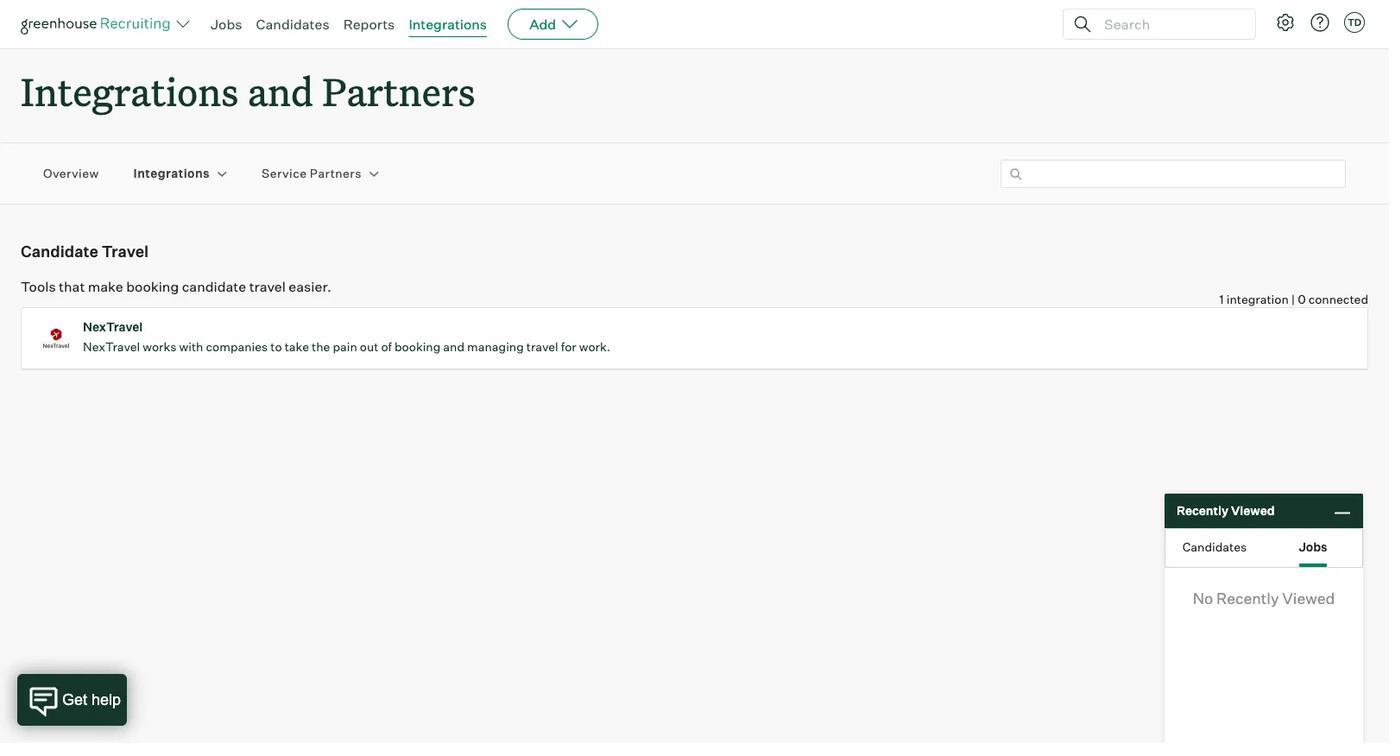 Task type: describe. For each thing, give the bounding box(es) containing it.
jobs link
[[211, 16, 242, 33]]

0 vertical spatial recently
[[1177, 504, 1229, 518]]

greenhouse recruiting image
[[21, 14, 176, 35]]

1
[[1220, 292, 1224, 307]]

0
[[1298, 292, 1306, 307]]

1 horizontal spatial viewed
[[1283, 589, 1336, 608]]

Search text field
[[1100, 12, 1240, 37]]

easier.
[[289, 278, 332, 296]]

travel
[[102, 242, 149, 261]]

add
[[530, 16, 556, 33]]

integrations and partners
[[21, 66, 475, 117]]

to
[[271, 340, 282, 354]]

service partners link
[[262, 165, 362, 182]]

0 vertical spatial viewed
[[1232, 504, 1275, 518]]

overview
[[43, 166, 99, 181]]

td button
[[1345, 12, 1365, 33]]

2 nextravel from the top
[[83, 340, 140, 354]]

td button
[[1341, 9, 1369, 36]]

make
[[88, 278, 123, 296]]

add button
[[508, 9, 599, 40]]

1 vertical spatial integrations
[[21, 66, 239, 117]]

service
[[262, 166, 307, 181]]

recently viewed
[[1177, 504, 1275, 518]]

1 horizontal spatial candidates
[[1183, 539, 1247, 554]]

1 vertical spatial partners
[[310, 166, 362, 181]]

0 vertical spatial candidates
[[256, 16, 330, 33]]

for
[[561, 340, 577, 354]]

and inside nextravel nextravel works with companies to take the pain out of booking and managing travel for work.
[[443, 340, 465, 354]]

candidates link
[[256, 16, 330, 33]]

1 vertical spatial integrations link
[[134, 165, 210, 182]]

overview link
[[43, 165, 99, 182]]

that
[[59, 278, 85, 296]]

tools that make booking candidate travel easier.
[[21, 278, 332, 296]]

0 vertical spatial partners
[[322, 66, 475, 117]]

td
[[1348, 16, 1362, 29]]

2 vertical spatial integrations
[[134, 166, 210, 181]]



Task type: vqa. For each thing, say whether or not it's contained in the screenshot.
topmost GRAPHIC
no



Task type: locate. For each thing, give the bounding box(es) containing it.
service partners
[[262, 166, 362, 181]]

nextravel nextravel works with companies to take the pain out of booking and managing travel for work.
[[83, 320, 611, 354]]

booking right of at the left top
[[395, 340, 441, 354]]

pain
[[333, 340, 357, 354]]

1 nextravel from the top
[[83, 320, 143, 334]]

1 horizontal spatial booking
[[395, 340, 441, 354]]

integrations link
[[409, 16, 487, 33], [134, 165, 210, 182]]

tools
[[21, 278, 56, 296]]

partners
[[322, 66, 475, 117], [310, 166, 362, 181]]

travel inside nextravel nextravel works with companies to take the pain out of booking and managing travel for work.
[[527, 340, 559, 354]]

0 vertical spatial travel
[[249, 278, 286, 296]]

0 horizontal spatial candidates
[[256, 16, 330, 33]]

booking
[[126, 278, 179, 296], [395, 340, 441, 354]]

0 vertical spatial integrations link
[[409, 16, 487, 33]]

companies
[[206, 340, 268, 354]]

tab list containing candidates
[[1166, 529, 1363, 567]]

0 horizontal spatial jobs
[[211, 16, 242, 33]]

candidate
[[21, 242, 98, 261]]

1 vertical spatial candidates
[[1183, 539, 1247, 554]]

jobs up 'no recently viewed'
[[1299, 539, 1328, 554]]

0 horizontal spatial and
[[248, 66, 314, 117]]

1 horizontal spatial integrations link
[[409, 16, 487, 33]]

managing
[[467, 340, 524, 354]]

nextravel down make
[[83, 320, 143, 334]]

1 vertical spatial nextravel
[[83, 340, 140, 354]]

0 vertical spatial booking
[[126, 278, 179, 296]]

candidates right jobs link
[[256, 16, 330, 33]]

out
[[360, 340, 379, 354]]

1 horizontal spatial jobs
[[1299, 539, 1328, 554]]

reports
[[343, 16, 395, 33]]

0 vertical spatial nextravel
[[83, 320, 143, 334]]

travel left for
[[527, 340, 559, 354]]

0 vertical spatial and
[[248, 66, 314, 117]]

recently
[[1177, 504, 1229, 518], [1217, 589, 1280, 608]]

booking inside nextravel nextravel works with companies to take the pain out of booking and managing travel for work.
[[395, 340, 441, 354]]

work.
[[579, 340, 611, 354]]

candidates down the recently viewed
[[1183, 539, 1247, 554]]

1 vertical spatial booking
[[395, 340, 441, 354]]

0 vertical spatial jobs
[[211, 16, 242, 33]]

reports link
[[343, 16, 395, 33]]

tab list
[[1166, 529, 1363, 567]]

with
[[179, 340, 203, 354]]

and down candidates link
[[248, 66, 314, 117]]

1 vertical spatial travel
[[527, 340, 559, 354]]

connected
[[1309, 292, 1369, 307]]

0 horizontal spatial travel
[[249, 278, 286, 296]]

the
[[312, 340, 330, 354]]

booking down travel
[[126, 278, 179, 296]]

no recently viewed
[[1193, 589, 1336, 608]]

1 vertical spatial viewed
[[1283, 589, 1336, 608]]

None text field
[[1001, 160, 1346, 188]]

no
[[1193, 589, 1214, 608]]

viewed
[[1232, 504, 1275, 518], [1283, 589, 1336, 608]]

take
[[285, 340, 309, 354]]

travel left easier.
[[249, 278, 286, 296]]

1 vertical spatial recently
[[1217, 589, 1280, 608]]

jobs left candidates link
[[211, 16, 242, 33]]

travel
[[249, 278, 286, 296], [527, 340, 559, 354]]

works
[[143, 340, 177, 354]]

partners right service at the top left
[[310, 166, 362, 181]]

and left managing
[[443, 340, 465, 354]]

configure image
[[1276, 12, 1296, 33]]

0 horizontal spatial viewed
[[1232, 504, 1275, 518]]

nextravel left works
[[83, 340, 140, 354]]

jobs
[[211, 16, 242, 33], [1299, 539, 1328, 554]]

candidate
[[182, 278, 246, 296]]

candidates
[[256, 16, 330, 33], [1183, 539, 1247, 554]]

candidate travel
[[21, 242, 149, 261]]

1 vertical spatial jobs
[[1299, 539, 1328, 554]]

1 vertical spatial and
[[443, 340, 465, 354]]

0 horizontal spatial integrations link
[[134, 165, 210, 182]]

1 horizontal spatial and
[[443, 340, 465, 354]]

partners down reports
[[322, 66, 475, 117]]

integrations
[[409, 16, 487, 33], [21, 66, 239, 117], [134, 166, 210, 181]]

nextravel
[[83, 320, 143, 334], [83, 340, 140, 354]]

integration
[[1227, 292, 1289, 307]]

0 vertical spatial integrations
[[409, 16, 487, 33]]

and
[[248, 66, 314, 117], [443, 340, 465, 354]]

of
[[381, 340, 392, 354]]

1 horizontal spatial travel
[[527, 340, 559, 354]]

1 integration | 0 connected
[[1220, 292, 1369, 307]]

0 horizontal spatial booking
[[126, 278, 179, 296]]

|
[[1292, 292, 1296, 307]]



